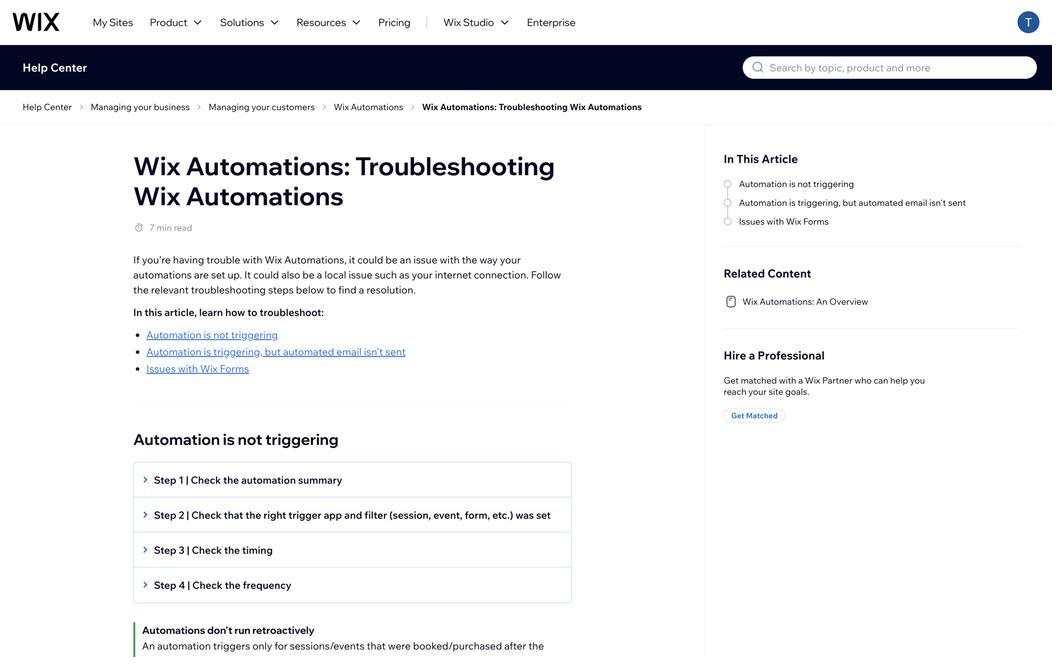 Task type: locate. For each thing, give the bounding box(es) containing it.
| right the 2
[[187, 509, 189, 522]]

0 horizontal spatial sent
[[386, 346, 406, 358]]

check inside "dropdown button"
[[191, 474, 221, 487]]

0 vertical spatial in
[[724, 152, 734, 166]]

product button
[[142, 0, 212, 44]]

1 vertical spatial that
[[367, 640, 386, 653]]

0 vertical spatial help
[[23, 60, 48, 75]]

| inside dropdown button
[[187, 544, 190, 557]]

as
[[399, 269, 410, 281]]

0 vertical spatial to
[[327, 284, 336, 296]]

get matched link
[[724, 409, 786, 423]]

step for step 4 | check the frequency
[[154, 579, 176, 592]]

resources
[[297, 16, 346, 28]]

step left 3 on the left bottom of page
[[154, 544, 176, 557]]

1 vertical spatial forms
[[220, 363, 249, 375]]

1 vertical spatial but
[[265, 346, 281, 358]]

0 horizontal spatial triggering,
[[213, 346, 263, 358]]

check right 1
[[191, 474, 221, 487]]

product
[[150, 16, 188, 28]]

0 horizontal spatial forms
[[220, 363, 249, 375]]

summary
[[298, 474, 342, 487]]

get for get matched
[[731, 411, 745, 421]]

with
[[767, 216, 784, 227], [243, 254, 263, 266], [440, 254, 460, 266], [178, 363, 198, 375], [779, 375, 797, 386]]

set down 'trouble'
[[211, 269, 225, 281]]

0 vertical spatial help center
[[23, 60, 87, 75]]

be up below
[[303, 269, 315, 281]]

not down in this article, learn how to troubleshoot:
[[213, 329, 229, 341]]

| right 4
[[188, 579, 190, 592]]

the left frequency
[[225, 579, 241, 592]]

automations inside automations don't run retroactively an automation triggers only for sessions/events that were booked/purchased after the automation was created.
[[142, 625, 205, 637]]

0 horizontal spatial issue
[[349, 269, 373, 281]]

4 step from the top
[[154, 579, 176, 592]]

0 vertical spatial triggering,
[[798, 197, 841, 208]]

automation up 1
[[133, 430, 220, 449]]

is up issues with wix forms
[[789, 197, 796, 208]]

1 vertical spatial get
[[731, 411, 745, 421]]

| right 1
[[186, 474, 189, 487]]

0 vertical spatial triggering
[[813, 179, 854, 190]]

1 horizontal spatial but
[[843, 197, 857, 208]]

1 vertical spatial to
[[248, 306, 257, 319]]

1 vertical spatial help center link
[[19, 100, 76, 115]]

sites
[[109, 16, 133, 28]]

automations
[[351, 101, 403, 112], [588, 101, 642, 112], [186, 180, 344, 212], [142, 625, 205, 637]]

managing your business link
[[87, 100, 194, 115]]

be left an
[[386, 254, 398, 266]]

0 horizontal spatial was
[[198, 655, 216, 658]]

that inside dropdown button
[[224, 509, 243, 522]]

0 horizontal spatial that
[[224, 509, 243, 522]]

wix automations: troubleshooting wix automations
[[422, 101, 642, 112], [133, 150, 555, 212]]

your inside managing your business link
[[134, 101, 152, 112]]

that down step 1 | check the automation summary
[[224, 509, 243, 522]]

wix inside if you're having trouble with wix automations, it could be an issue with the way your automations are set up. it could also be a local issue such as your internet connection. follow the relevant troubleshooting steps below to find a resolution.
[[265, 254, 282, 266]]

managing right 'business'
[[209, 101, 250, 112]]

trouble
[[207, 254, 240, 266]]

1 vertical spatial triggering
[[231, 329, 278, 341]]

professional
[[758, 349, 825, 363]]

automation down article,
[[146, 329, 202, 341]]

get up reach
[[724, 375, 739, 386]]

0 vertical spatial wix automations: troubleshooting wix automations
[[422, 101, 642, 112]]

issue down it
[[349, 269, 373, 281]]

your inside managing your customers link
[[252, 101, 270, 112]]

don't
[[207, 625, 233, 637]]

your up connection.
[[500, 254, 521, 266]]

get down reach
[[731, 411, 745, 421]]

to right how
[[248, 306, 257, 319]]

step inside "dropdown button"
[[154, 474, 176, 487]]

issue right an
[[414, 254, 438, 266]]

a right the 'hire' at the bottom right of the page
[[749, 349, 755, 363]]

forms
[[804, 216, 829, 227], [220, 363, 249, 375]]

0 vertical spatial automation is not triggering
[[739, 179, 854, 190]]

0 vertical spatial issue
[[414, 254, 438, 266]]

check right the 2
[[191, 509, 222, 522]]

1 vertical spatial automation is not triggering
[[133, 430, 339, 449]]

but inside automation is not triggering automation is triggering, but automated email isn't sent issues with wix forms
[[265, 346, 281, 358]]

check right 4
[[192, 579, 223, 592]]

1 horizontal spatial isn't
[[930, 197, 947, 208]]

(session,
[[390, 509, 431, 522]]

were
[[388, 640, 411, 653]]

check
[[191, 474, 221, 487], [191, 509, 222, 522], [192, 544, 222, 557], [192, 579, 223, 592]]

the right after
[[529, 640, 544, 653]]

2 vertical spatial not
[[238, 430, 262, 449]]

Search by topic, product and more field
[[766, 57, 1029, 78]]

automation inside "dropdown button"
[[241, 474, 296, 487]]

0 vertical spatial could
[[358, 254, 383, 266]]

with up the related content
[[767, 216, 784, 227]]

automation down in this article
[[739, 179, 787, 190]]

automations don't run retroactively an automation triggers only for sessions/events that were booked/purchased after the automation was created.
[[142, 625, 544, 658]]

1
[[179, 474, 184, 487]]

automations: inside wix automations: troubleshooting wix automations
[[186, 150, 350, 182]]

1 vertical spatial in
[[133, 306, 142, 319]]

triggering up automation is triggering, but automated email isn't sent
[[813, 179, 854, 190]]

not down article
[[798, 179, 811, 190]]

automations
[[133, 269, 192, 281]]

forms down automation is triggering, but automated email isn't sent
[[804, 216, 829, 227]]

1 vertical spatial could
[[253, 269, 279, 281]]

check right 3 on the left bottom of page
[[192, 544, 222, 557]]

email
[[906, 197, 928, 208], [337, 346, 362, 358]]

was
[[516, 509, 534, 522], [198, 655, 216, 658]]

0 horizontal spatial an
[[142, 640, 155, 653]]

0 horizontal spatial automation is not triggering
[[133, 430, 339, 449]]

to inside if you're having trouble with wix automations, it could be an issue with the way your automations are set up. it could also be a local issue such as your internet connection. follow the relevant troubleshooting steps below to find a resolution.
[[327, 284, 336, 296]]

1 horizontal spatial managing
[[209, 101, 250, 112]]

1 vertical spatial help center
[[23, 101, 72, 112]]

not up step 1 | check the automation summary
[[238, 430, 262, 449]]

who
[[855, 375, 872, 386]]

managing for managing your customers
[[209, 101, 250, 112]]

it
[[244, 269, 251, 281]]

2 managing from the left
[[209, 101, 250, 112]]

wix inside automation is not triggering automation is triggering, but automated email isn't sent issues with wix forms
[[200, 363, 218, 375]]

my sites link
[[85, 0, 142, 44]]

1 vertical spatial not
[[213, 329, 229, 341]]

0 vertical spatial sent
[[948, 197, 966, 208]]

1 vertical spatial be
[[303, 269, 315, 281]]

but
[[843, 197, 857, 208], [265, 346, 281, 358]]

1 vertical spatial was
[[198, 655, 216, 658]]

1 horizontal spatial issues
[[739, 216, 765, 227]]

with down automation is not triggering link
[[178, 363, 198, 375]]

1 horizontal spatial to
[[327, 284, 336, 296]]

related
[[724, 267, 765, 281]]

1 horizontal spatial in
[[724, 152, 734, 166]]

that left were
[[367, 640, 386, 653]]

customers
[[272, 101, 315, 112]]

2 help center from the top
[[23, 101, 72, 112]]

0 vertical spatial that
[[224, 509, 243, 522]]

3 step from the top
[[154, 544, 176, 557]]

a down automations,
[[317, 269, 322, 281]]

be
[[386, 254, 398, 266], [303, 269, 315, 281]]

2 horizontal spatial automations:
[[760, 296, 815, 307]]

2 vertical spatial automations:
[[760, 296, 815, 307]]

your left customers
[[252, 101, 270, 112]]

managing left 'business'
[[91, 101, 132, 112]]

1 horizontal spatial could
[[358, 254, 383, 266]]

the right 1
[[223, 474, 239, 487]]

your down matched
[[749, 387, 767, 397]]

get inside get matched with a wix partner who can help you reach your site goals.
[[724, 375, 739, 386]]

|
[[186, 474, 189, 487], [187, 509, 189, 522], [187, 544, 190, 557], [188, 579, 190, 592]]

1 horizontal spatial was
[[516, 509, 534, 522]]

triggering up automation is triggering, but automated email isn't sent link
[[231, 329, 278, 341]]

0 horizontal spatial set
[[211, 269, 225, 281]]

1 vertical spatial triggering,
[[213, 346, 263, 358]]

set
[[211, 269, 225, 281], [536, 509, 551, 522]]

sent
[[948, 197, 966, 208], [386, 346, 406, 358]]

1 vertical spatial automation
[[157, 640, 211, 653]]

automations,
[[284, 254, 347, 266]]

if you're having trouble with wix automations, it could be an issue with the way your automations are set up. it could also be a local issue such as your internet connection. follow the relevant troubleshooting steps below to find a resolution.
[[133, 254, 561, 296]]

0 vertical spatial forms
[[804, 216, 829, 227]]

1 vertical spatial sent
[[386, 346, 406, 358]]

with up goals.
[[779, 375, 797, 386]]

| right 3 on the left bottom of page
[[187, 544, 190, 557]]

1 horizontal spatial that
[[367, 640, 386, 653]]

and
[[344, 509, 362, 522]]

1 horizontal spatial forms
[[804, 216, 829, 227]]

1 managing from the left
[[91, 101, 132, 112]]

0 vertical spatial get
[[724, 375, 739, 386]]

2 horizontal spatial not
[[798, 179, 811, 190]]

automation is triggering, but automated email isn't sent
[[739, 197, 966, 208]]

step 1 | check the automation summary
[[154, 474, 342, 487]]

was inside step 2 | check that the right trigger app and filter (session, event, form, etc.) was set dropdown button
[[516, 509, 534, 522]]

having
[[173, 254, 204, 266]]

1 vertical spatial automated
[[283, 346, 334, 358]]

issue
[[414, 254, 438, 266], [349, 269, 373, 281]]

1 horizontal spatial automations:
[[440, 101, 497, 112]]

enterprise
[[527, 16, 576, 28]]

check for 3
[[192, 544, 222, 557]]

profile image image
[[1018, 11, 1040, 33]]

is down learn
[[204, 329, 211, 341]]

1 horizontal spatial triggering,
[[798, 197, 841, 208]]

get matched with a wix partner who can help you reach your site goals.
[[724, 375, 925, 397]]

| for 1
[[186, 474, 189, 487]]

also
[[281, 269, 300, 281]]

to
[[327, 284, 336, 296], [248, 306, 257, 319]]

0 vertical spatial automation
[[241, 474, 296, 487]]

step inside dropdown button
[[154, 544, 176, 557]]

step left 4
[[154, 579, 176, 592]]

0 horizontal spatial automated
[[283, 346, 334, 358]]

help center
[[23, 60, 87, 75], [23, 101, 72, 112]]

the left timing
[[224, 544, 240, 557]]

step 1 | check the automation summary button
[[134, 473, 559, 488]]

triggering up 'summary'
[[265, 430, 339, 449]]

troubleshooting
[[499, 101, 568, 112], [355, 150, 555, 182]]

issues down this
[[146, 363, 176, 375]]

1 vertical spatial set
[[536, 509, 551, 522]]

this
[[737, 152, 759, 166]]

1 vertical spatial wix automations: troubleshooting wix automations
[[133, 150, 555, 212]]

0 vertical spatial center
[[50, 60, 87, 75]]

0 vertical spatial but
[[843, 197, 857, 208]]

help center link
[[23, 60, 87, 75], [19, 100, 76, 115]]

0 vertical spatial set
[[211, 269, 225, 281]]

troubleshooting inside wix automations: troubleshooting wix automations
[[355, 150, 555, 182]]

enterprise link
[[519, 0, 584, 44]]

content
[[768, 267, 812, 281]]

automation for the
[[241, 474, 296, 487]]

sent inside automation is not triggering automation is triggering, but automated email isn't sent issues with wix forms
[[386, 346, 406, 358]]

0 horizontal spatial email
[[337, 346, 362, 358]]

| for 3
[[187, 544, 190, 557]]

wix inside button
[[444, 16, 461, 28]]

was inside automations don't run retroactively an automation triggers only for sessions/events that were booked/purchased after the automation was created.
[[198, 655, 216, 658]]

0 vertical spatial email
[[906, 197, 928, 208]]

1 horizontal spatial issue
[[414, 254, 438, 266]]

0 horizontal spatial not
[[213, 329, 229, 341]]

1 horizontal spatial be
[[386, 254, 398, 266]]

that
[[224, 509, 243, 522], [367, 640, 386, 653]]

check for 2
[[191, 509, 222, 522]]

set right etc.)
[[536, 509, 551, 522]]

automation is not triggering
[[739, 179, 854, 190], [133, 430, 339, 449]]

forms down automation is not triggering link
[[220, 363, 249, 375]]

0 horizontal spatial automations:
[[186, 150, 350, 182]]

triggering, down automation is not triggering link
[[213, 346, 263, 358]]

your left 'business'
[[134, 101, 152, 112]]

wix
[[444, 16, 461, 28], [334, 101, 349, 112], [422, 101, 438, 112], [570, 101, 586, 112], [133, 150, 181, 182], [133, 180, 181, 212], [786, 216, 802, 227], [265, 254, 282, 266], [743, 296, 758, 307], [200, 363, 218, 375], [805, 375, 821, 386]]

automation up issues with wix forms link
[[146, 346, 202, 358]]

such
[[375, 269, 397, 281]]

a
[[317, 269, 322, 281], [359, 284, 364, 296], [749, 349, 755, 363], [799, 375, 803, 386]]

the left right
[[246, 509, 261, 522]]

below
[[296, 284, 324, 296]]

step left the 2
[[154, 509, 176, 522]]

0 vertical spatial was
[[516, 509, 534, 522]]

follow
[[531, 269, 561, 281]]

check inside dropdown button
[[192, 544, 222, 557]]

1 step from the top
[[154, 474, 176, 487]]

business
[[154, 101, 190, 112]]

0 vertical spatial an
[[816, 296, 828, 307]]

automation is not triggering down article
[[739, 179, 854, 190]]

step
[[154, 474, 176, 487], [154, 509, 176, 522], [154, 544, 176, 557], [154, 579, 176, 592]]

issues inside automation is not triggering automation is triggering, but automated email isn't sent issues with wix forms
[[146, 363, 176, 375]]

issues up related
[[739, 216, 765, 227]]

0 horizontal spatial issues
[[146, 363, 176, 375]]

automation is not triggering up step 1 | check the automation summary
[[133, 430, 339, 449]]

managing
[[91, 101, 132, 112], [209, 101, 250, 112]]

2 step from the top
[[154, 509, 176, 522]]

2 vertical spatial triggering
[[265, 430, 339, 449]]

0 horizontal spatial but
[[265, 346, 281, 358]]

a inside get matched with a wix partner who can help you reach your site goals.
[[799, 375, 803, 386]]

you're
[[142, 254, 171, 266]]

step for step 3 | check the timing
[[154, 544, 176, 557]]

1 vertical spatial help
[[23, 101, 42, 112]]

| for 4
[[188, 579, 190, 592]]

1 vertical spatial troubleshooting
[[355, 150, 555, 182]]

1 vertical spatial issues
[[146, 363, 176, 375]]

your inside get matched with a wix partner who can help you reach your site goals.
[[749, 387, 767, 397]]

0 vertical spatial automations:
[[440, 101, 497, 112]]

1 vertical spatial email
[[337, 346, 362, 358]]

1 horizontal spatial set
[[536, 509, 551, 522]]

troubleshooting
[[191, 284, 266, 296]]

step left 1
[[154, 474, 176, 487]]

1 vertical spatial an
[[142, 640, 155, 653]]

a up goals.
[[799, 375, 803, 386]]

1 vertical spatial automations:
[[186, 150, 350, 182]]

connection.
[[474, 269, 529, 281]]

to down "local"
[[327, 284, 336, 296]]

0 horizontal spatial managing
[[91, 101, 132, 112]]

was down "triggers" at the left bottom of the page
[[198, 655, 216, 658]]

if
[[133, 254, 140, 266]]

0 horizontal spatial could
[[253, 269, 279, 281]]

| inside "dropdown button"
[[186, 474, 189, 487]]

the inside automations don't run retroactively an automation triggers only for sessions/events that were booked/purchased after the automation was created.
[[529, 640, 544, 653]]

get
[[724, 375, 739, 386], [731, 411, 745, 421]]

0 horizontal spatial be
[[303, 269, 315, 281]]

the inside step 3 | check the timing dropdown button
[[224, 544, 240, 557]]

is
[[789, 179, 796, 190], [789, 197, 796, 208], [204, 329, 211, 341], [204, 346, 211, 358], [223, 430, 235, 449]]

1 horizontal spatial automated
[[859, 197, 904, 208]]

triggering, up issues with wix forms
[[798, 197, 841, 208]]

was right etc.)
[[516, 509, 534, 522]]

could
[[358, 254, 383, 266], [253, 269, 279, 281]]

1 vertical spatial isn't
[[364, 346, 383, 358]]

wix automations
[[334, 101, 403, 112]]

not inside automation is not triggering automation is triggering, but automated email isn't sent issues with wix forms
[[213, 329, 229, 341]]



Task type: vqa. For each thing, say whether or not it's contained in the screenshot.
the left In
yes



Task type: describe. For each thing, give the bounding box(es) containing it.
with up internet
[[440, 254, 460, 266]]

step for step 1 | check the automation summary
[[154, 474, 176, 487]]

1 vertical spatial center
[[44, 101, 72, 112]]

4
[[179, 579, 185, 592]]

email inside automation is not triggering automation is triggering, but automated email isn't sent issues with wix forms
[[337, 346, 362, 358]]

1 horizontal spatial an
[[816, 296, 828, 307]]

wix studio button
[[435, 0, 519, 44]]

managing your customers link
[[205, 100, 319, 115]]

with inside get matched with a wix partner who can help you reach your site goals.
[[779, 375, 797, 386]]

step 2 | check that the right trigger app and filter (session, event, form, etc.) was set button
[[134, 508, 559, 523]]

wix automations link
[[330, 100, 407, 115]]

the inside step 4 | check the frequency dropdown button
[[225, 579, 241, 592]]

0 vertical spatial help center link
[[23, 60, 87, 75]]

2 help from the top
[[23, 101, 42, 112]]

for
[[275, 640, 288, 653]]

solutions
[[220, 16, 264, 28]]

resources button
[[289, 0, 370, 44]]

sessions/events
[[290, 640, 365, 653]]

article
[[762, 152, 798, 166]]

way
[[480, 254, 498, 266]]

booked/purchased
[[413, 640, 502, 653]]

get for get matched with a wix partner who can help you reach your site goals.
[[724, 375, 739, 386]]

studio
[[463, 16, 494, 28]]

created.
[[218, 655, 256, 658]]

wix automations: an overview
[[743, 296, 869, 307]]

the up this
[[133, 284, 149, 296]]

step 4 | check the frequency button
[[134, 578, 559, 593]]

triggering inside automation is not triggering automation is triggering, but automated email isn't sent issues with wix forms
[[231, 329, 278, 341]]

my
[[93, 16, 107, 28]]

triggers
[[213, 640, 250, 653]]

in for in this article, learn how to troubleshoot:
[[133, 306, 142, 319]]

with inside automation is not triggering automation is triggering, but automated email isn't sent issues with wix forms
[[178, 363, 198, 375]]

can
[[874, 375, 889, 386]]

automation is not triggering automation is triggering, but automated email isn't sent issues with wix forms
[[146, 329, 406, 375]]

1 horizontal spatial automation is not triggering
[[739, 179, 854, 190]]

a right "find"
[[359, 284, 364, 296]]

min
[[157, 222, 172, 233]]

an inside automations don't run retroactively an automation triggers only for sessions/events that were booked/purchased after the automation was created.
[[142, 640, 155, 653]]

0 horizontal spatial to
[[248, 306, 257, 319]]

read
[[174, 222, 192, 233]]

partner
[[823, 375, 853, 386]]

trigger
[[289, 509, 322, 522]]

pricing
[[379, 16, 411, 28]]

forms inside automation is not triggering automation is triggering, but automated email isn't sent issues with wix forms
[[220, 363, 249, 375]]

automated inside automation is not triggering automation is triggering, but automated email isn't sent issues with wix forms
[[283, 346, 334, 358]]

7 min read
[[150, 222, 192, 233]]

triggering, inside automation is not triggering automation is triggering, but automated email isn't sent issues with wix forms
[[213, 346, 263, 358]]

it
[[349, 254, 355, 266]]

1 horizontal spatial sent
[[948, 197, 966, 208]]

the inside step 1 | check the automation summary "dropdown button"
[[223, 474, 239, 487]]

that inside automations don't run retroactively an automation triggers only for sessions/events that were booked/purchased after the automation was created.
[[367, 640, 386, 653]]

matched
[[741, 375, 777, 386]]

managing for managing your business
[[91, 101, 132, 112]]

your right as
[[412, 269, 433, 281]]

step 3 | check the timing button
[[134, 543, 559, 558]]

help
[[891, 375, 909, 386]]

step 3 | check the timing
[[154, 544, 273, 557]]

automation up issues with wix forms
[[739, 197, 787, 208]]

filter
[[365, 509, 387, 522]]

0 vertical spatial automated
[[859, 197, 904, 208]]

2 vertical spatial automation
[[142, 655, 196, 658]]

in this article, learn how to troubleshoot:
[[133, 306, 324, 319]]

1 vertical spatial issue
[[349, 269, 373, 281]]

after
[[505, 640, 526, 653]]

pricing link
[[370, 0, 419, 44]]

the inside step 2 | check that the right trigger app and filter (session, event, form, etc.) was set dropdown button
[[246, 509, 261, 522]]

step 2 | check that the right trigger app and filter (session, event, form, etc.) was set
[[154, 509, 551, 522]]

is up step 1 | check the automation summary
[[223, 430, 235, 449]]

reach
[[724, 387, 747, 397]]

internet
[[435, 269, 472, 281]]

with up it
[[243, 254, 263, 266]]

check for 1
[[191, 474, 221, 487]]

issues with wix forms
[[739, 216, 829, 227]]

1 help from the top
[[23, 60, 48, 75]]

related content
[[724, 267, 812, 281]]

wix automations: an overview link
[[724, 293, 909, 309]]

| for 2
[[187, 509, 189, 522]]

this
[[145, 306, 162, 319]]

3
[[179, 544, 185, 557]]

2
[[179, 509, 184, 522]]

0 vertical spatial issues
[[739, 216, 765, 227]]

local
[[325, 269, 346, 281]]

are
[[194, 269, 209, 281]]

site
[[769, 387, 784, 397]]

managing your business
[[91, 101, 190, 112]]

set inside step 2 | check that the right trigger app and filter (session, event, form, etc.) was set dropdown button
[[536, 509, 551, 522]]

an
[[400, 254, 411, 266]]

step for step 2 | check that the right trigger app and filter (session, event, form, etc.) was set
[[154, 509, 176, 522]]

solutions button
[[212, 0, 289, 44]]

troubleshoot:
[[260, 306, 324, 319]]

my sites
[[93, 16, 133, 28]]

run
[[235, 625, 251, 637]]

wix logo, homepage image
[[13, 13, 60, 32]]

event,
[[434, 509, 463, 522]]

find
[[338, 284, 357, 296]]

hire a professional
[[724, 349, 825, 363]]

in for in this article
[[724, 152, 734, 166]]

you
[[910, 375, 925, 386]]

the left way
[[462, 254, 477, 266]]

0 vertical spatial not
[[798, 179, 811, 190]]

in this article
[[724, 152, 798, 166]]

wix studio
[[444, 16, 494, 28]]

relevant
[[151, 284, 189, 296]]

is down automation is not triggering link
[[204, 346, 211, 358]]

etc.)
[[493, 509, 513, 522]]

set inside if you're having trouble with wix automations, it could be an issue with the way your automations are set up. it could also be a local issue such as your internet connection. follow the relevant troubleshooting steps below to find a resolution.
[[211, 269, 225, 281]]

article,
[[165, 306, 197, 319]]

retroactively
[[252, 625, 315, 637]]

only
[[253, 640, 272, 653]]

steps
[[268, 284, 294, 296]]

issues with wix forms link
[[146, 363, 249, 375]]

automation for an
[[157, 640, 211, 653]]

hire
[[724, 349, 747, 363]]

wix inside get matched with a wix partner who can help you reach your site goals.
[[805, 375, 821, 386]]

0 vertical spatial troubleshooting
[[499, 101, 568, 112]]

timing
[[242, 544, 273, 557]]

0 vertical spatial be
[[386, 254, 398, 266]]

form,
[[465, 509, 490, 522]]

is down article
[[789, 179, 796, 190]]

automation is not triggering link
[[146, 329, 278, 341]]

isn't inside automation is not triggering automation is triggering, but automated email isn't sent issues with wix forms
[[364, 346, 383, 358]]

1 help center from the top
[[23, 60, 87, 75]]

check for 4
[[192, 579, 223, 592]]

learn
[[199, 306, 223, 319]]

managing your customers
[[209, 101, 315, 112]]

1 horizontal spatial not
[[238, 430, 262, 449]]

right
[[264, 509, 286, 522]]



